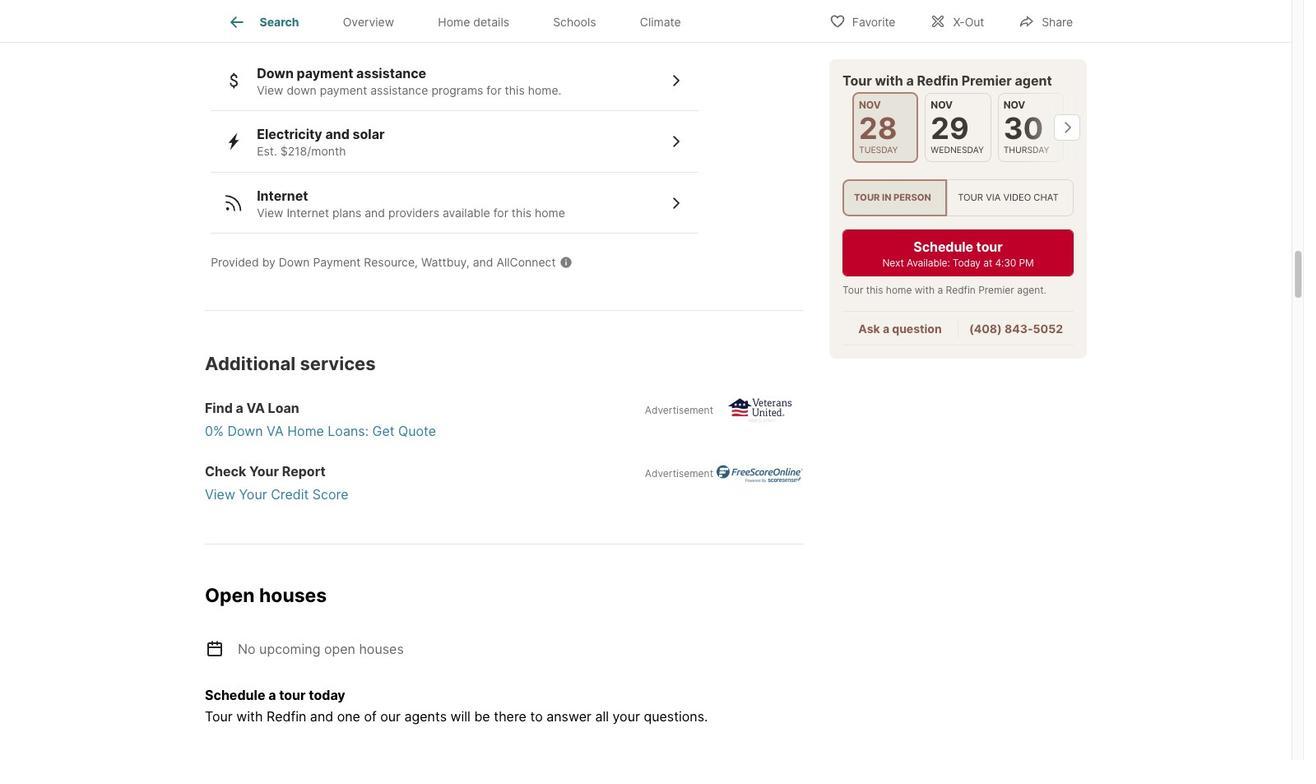 Task type: locate. For each thing, give the bounding box(es) containing it.
tab list containing search
[[205, 0, 717, 42]]

tour inside schedule a tour today tour with redfin and one of our agents will be there to answer all your questions.
[[205, 709, 233, 725]]

0 horizontal spatial home
[[288, 424, 324, 440]]

1 horizontal spatial va
[[267, 424, 284, 440]]

1 vertical spatial your
[[239, 487, 267, 503]]

advertisement for find a va loan 0% down va home loans: get quote
[[645, 405, 714, 417]]

0 vertical spatial home
[[535, 206, 566, 220]]

3 nov from the left
[[1004, 99, 1026, 111]]

view for check
[[205, 487, 235, 503]]

payment up the down
[[297, 65, 354, 81]]

nov down "tour with a redfin premier agent"
[[931, 99, 953, 111]]

a for schedule a tour today tour with redfin and one of our agents will be there to answer all your questions.
[[269, 688, 276, 704]]

1 horizontal spatial tour
[[977, 239, 1003, 255]]

open
[[205, 585, 255, 608]]

person
[[894, 192, 932, 204]]

for right available
[[494, 206, 509, 220]]

assistance
[[357, 65, 427, 81], [371, 83, 429, 97]]

additional services
[[205, 354, 376, 375]]

1 vertical spatial advertisement
[[645, 468, 714, 480]]

redfin inside schedule a tour today tour with redfin and one of our agents will be there to answer all your questions.
[[267, 709, 307, 725]]

0 vertical spatial for
[[487, 83, 502, 97]]

1 vertical spatial redfin
[[946, 284, 976, 297]]

nov down agent
[[1004, 99, 1026, 111]]

tour via video chat
[[958, 192, 1059, 204]]

schedule for tour
[[205, 688, 265, 704]]

0 vertical spatial advertisement
[[645, 405, 714, 417]]

view your credit score link
[[205, 485, 814, 505]]

premier
[[962, 72, 1013, 89], [979, 284, 1015, 297]]

0 vertical spatial with
[[876, 72, 904, 89]]

1 vertical spatial schedule
[[205, 688, 265, 704]]

all
[[596, 709, 609, 725]]

1 vertical spatial houses
[[359, 641, 404, 658]]

1 horizontal spatial schedule
[[914, 239, 974, 255]]

0 vertical spatial your
[[249, 464, 279, 480]]

loan
[[268, 400, 299, 417]]

open
[[324, 641, 356, 658]]

1 vertical spatial additional
[[205, 354, 296, 375]]

2 horizontal spatial nov
[[1004, 99, 1026, 111]]

and up $218/month on the top left of the page
[[326, 126, 350, 143]]

va
[[247, 400, 265, 417], [267, 424, 284, 440]]

home up the allconnect
[[535, 206, 566, 220]]

2 vertical spatial view
[[205, 487, 235, 503]]

allconnect
[[497, 256, 556, 270]]

(408) 843-5052 link
[[970, 322, 1064, 336]]

your down check
[[239, 487, 267, 503]]

0 vertical spatial tour
[[977, 239, 1003, 255]]

nov inside nov 30 thursday
[[1004, 99, 1026, 111]]

view inside "down payment assistance view down payment assistance programs for this home."
[[257, 83, 284, 97]]

premier down at
[[979, 284, 1015, 297]]

1 horizontal spatial nov
[[931, 99, 953, 111]]

by
[[262, 256, 276, 270]]

schedule inside "schedule tour next available: today at 4:30 pm"
[[914, 239, 974, 255]]

today
[[953, 257, 981, 269]]

schedule down no
[[205, 688, 265, 704]]

find
[[205, 400, 233, 417]]

no upcoming open houses
[[238, 641, 404, 658]]

provided
[[211, 256, 259, 270]]

additional left resources at the left top of page
[[211, 18, 285, 36]]

and inside internet view internet plans and providers available for this home
[[365, 206, 385, 220]]

1 vertical spatial with
[[915, 284, 935, 297]]

1 vertical spatial tour
[[279, 688, 306, 704]]

solar
[[353, 126, 385, 143]]

payment
[[297, 65, 354, 81], [320, 83, 367, 97]]

0 horizontal spatial nov
[[860, 99, 882, 111]]

0 vertical spatial schedule
[[914, 239, 974, 255]]

5052
[[1034, 322, 1064, 336]]

view
[[257, 83, 284, 97], [257, 206, 284, 220], [205, 487, 235, 503]]

plans
[[333, 206, 362, 220]]

a inside 'find a va loan 0% down va home loans: get quote'
[[236, 400, 244, 417]]

with down available:
[[915, 284, 935, 297]]

list box containing tour in person
[[843, 180, 1074, 217]]

a inside schedule a tour today tour with redfin and one of our agents will be there to answer all your questions.
[[269, 688, 276, 704]]

2 vertical spatial this
[[867, 284, 884, 297]]

1 horizontal spatial home
[[887, 284, 913, 297]]

redfin up 29
[[918, 72, 959, 89]]

list box
[[843, 180, 1074, 217]]

today
[[309, 688, 346, 704]]

pm
[[1020, 257, 1035, 269]]

quote
[[399, 424, 436, 440]]

report
[[282, 464, 326, 480]]

and down 'today'
[[310, 709, 334, 725]]

va left loan
[[247, 400, 265, 417]]

this down next
[[867, 284, 884, 297]]

down up the down
[[257, 65, 294, 81]]

schedule
[[914, 239, 974, 255], [205, 688, 265, 704]]

1 horizontal spatial with
[[876, 72, 904, 89]]

0 vertical spatial premier
[[962, 72, 1013, 89]]

via
[[986, 192, 1001, 204]]

1 horizontal spatial home
[[438, 15, 470, 29]]

None button
[[853, 92, 919, 163], [926, 93, 992, 163], [998, 93, 1065, 163], [853, 92, 919, 163], [926, 93, 992, 163], [998, 93, 1065, 163]]

next image
[[1055, 115, 1081, 141]]

home
[[438, 15, 470, 29], [288, 424, 324, 440]]

redfin down today
[[946, 284, 976, 297]]

out
[[965, 14, 985, 28]]

0 horizontal spatial home
[[535, 206, 566, 220]]

and inside the electricity and solar est. $218/month
[[326, 126, 350, 143]]

2 vertical spatial redfin
[[267, 709, 307, 725]]

additional
[[211, 18, 285, 36], [205, 354, 296, 375]]

favorite
[[853, 14, 896, 28]]

2 advertisement from the top
[[645, 468, 714, 480]]

this up the allconnect
[[512, 206, 532, 220]]

home left details
[[438, 15, 470, 29]]

tour for tour via video chat
[[958, 192, 984, 204]]

nov
[[860, 99, 882, 111], [931, 99, 953, 111], [1004, 99, 1026, 111]]

share
[[1043, 14, 1074, 28]]

your up credit
[[249, 464, 279, 480]]

tour left 'today'
[[279, 688, 306, 704]]

0 horizontal spatial schedule
[[205, 688, 265, 704]]

view down check
[[205, 487, 235, 503]]

internet
[[257, 188, 308, 204], [287, 206, 329, 220]]

view up by
[[257, 206, 284, 220]]

0 vertical spatial additional
[[211, 18, 285, 36]]

tab list
[[205, 0, 717, 42]]

details
[[474, 15, 510, 29]]

1 advertisement from the top
[[645, 405, 714, 417]]

nov up tuesday
[[860, 99, 882, 111]]

nov inside nov 29 wednesday
[[931, 99, 953, 111]]

0 horizontal spatial with
[[237, 709, 263, 725]]

a
[[907, 72, 914, 89], [938, 284, 944, 297], [883, 322, 890, 336], [236, 400, 244, 417], [269, 688, 276, 704]]

home down next
[[887, 284, 913, 297]]

with inside schedule a tour today tour with redfin and one of our agents will be there to answer all your questions.
[[237, 709, 263, 725]]

for right the "programs"
[[487, 83, 502, 97]]

home details
[[438, 15, 510, 29]]

additional resources
[[211, 18, 361, 36]]

0 horizontal spatial houses
[[259, 585, 327, 608]]

one
[[337, 709, 361, 725]]

overview tab
[[321, 2, 416, 42]]

ask
[[859, 322, 881, 336]]

resource,
[[364, 256, 418, 270]]

schedule inside schedule a tour today tour with redfin and one of our agents will be there to answer all your questions.
[[205, 688, 265, 704]]

additional up the find
[[205, 354, 296, 375]]

payment right the down
[[320, 83, 367, 97]]

1 vertical spatial for
[[494, 206, 509, 220]]

additional for additional services
[[205, 354, 296, 375]]

internet down the "est."
[[257, 188, 308, 204]]

0 vertical spatial down
[[257, 65, 294, 81]]

agent
[[1016, 72, 1053, 89]]

for inside internet view internet plans and providers available for this home
[[494, 206, 509, 220]]

nov inside nov 28 tuesday
[[860, 99, 882, 111]]

premier left agent
[[962, 72, 1013, 89]]

additional for additional resources
[[211, 18, 285, 36]]

wattbuy,
[[421, 256, 470, 270]]

down right 0%
[[228, 424, 263, 440]]

1 vertical spatial va
[[267, 424, 284, 440]]

internet left plans on the top left of page
[[287, 206, 329, 220]]

1 vertical spatial view
[[257, 206, 284, 220]]

down payment assistance view down payment assistance programs for this home.
[[257, 65, 562, 97]]

programs
[[432, 83, 484, 97]]

loans:
[[328, 424, 369, 440]]

0 horizontal spatial va
[[247, 400, 265, 417]]

view inside internet view internet plans and providers available for this home
[[257, 206, 284, 220]]

assistance up the solar
[[371, 83, 429, 97]]

2 horizontal spatial with
[[915, 284, 935, 297]]

this left home.
[[505, 83, 525, 97]]

view left the down
[[257, 83, 284, 97]]

tour this home with a redfin premier agent.
[[843, 284, 1047, 297]]

check your report view your credit score
[[205, 464, 349, 503]]

view inside check your report view your credit score
[[205, 487, 235, 503]]

tour
[[977, 239, 1003, 255], [279, 688, 306, 704]]

home inside internet view internet plans and providers available for this home
[[535, 206, 566, 220]]

1 nov from the left
[[860, 99, 882, 111]]

advertisement
[[645, 405, 714, 417], [645, 468, 714, 480]]

and
[[326, 126, 350, 143], [365, 206, 385, 220], [473, 256, 494, 270], [310, 709, 334, 725]]

be
[[475, 709, 490, 725]]

schedule up available:
[[914, 239, 974, 255]]

1 vertical spatial internet
[[287, 206, 329, 220]]

and right plans on the top left of page
[[365, 206, 385, 220]]

1 vertical spatial home
[[887, 284, 913, 297]]

schedule for today
[[914, 239, 974, 255]]

a for find a va loan 0% down va home loans: get quote
[[236, 400, 244, 417]]

0 vertical spatial home
[[438, 15, 470, 29]]

with down no
[[237, 709, 263, 725]]

tour
[[843, 72, 872, 89], [855, 192, 880, 204], [958, 192, 984, 204], [843, 284, 864, 297], [205, 709, 233, 725]]

1 vertical spatial this
[[512, 206, 532, 220]]

0 vertical spatial this
[[505, 83, 525, 97]]

0 vertical spatial view
[[257, 83, 284, 97]]

nov 29 wednesday
[[931, 99, 985, 156]]

2 nov from the left
[[931, 99, 953, 111]]

0 horizontal spatial tour
[[279, 688, 306, 704]]

houses right the open
[[359, 641, 404, 658]]

down
[[257, 65, 294, 81], [279, 256, 310, 270], [228, 424, 263, 440]]

1 vertical spatial home
[[288, 424, 324, 440]]

1 horizontal spatial houses
[[359, 641, 404, 658]]

providers
[[389, 206, 440, 220]]

home down loan
[[288, 424, 324, 440]]

nov for 30
[[1004, 99, 1026, 111]]

redfin
[[918, 72, 959, 89], [946, 284, 976, 297], [267, 709, 307, 725]]

down right by
[[279, 256, 310, 270]]

our
[[381, 709, 401, 725]]

2 vertical spatial down
[[228, 424, 263, 440]]

for inside "down payment assistance view down payment assistance programs for this home."
[[487, 83, 502, 97]]

get
[[373, 424, 395, 440]]

0 vertical spatial houses
[[259, 585, 327, 608]]

electricity and solar est. $218/month
[[257, 126, 385, 158]]

2 vertical spatial with
[[237, 709, 263, 725]]

services
[[300, 354, 376, 375]]

redfin left one
[[267, 709, 307, 725]]

of
[[364, 709, 377, 725]]

a for ask a question
[[883, 322, 890, 336]]

view for down
[[257, 83, 284, 97]]

will
[[451, 709, 471, 725]]

houses up upcoming
[[259, 585, 327, 608]]

with up nov 28 tuesday
[[876, 72, 904, 89]]

at
[[984, 257, 993, 269]]

for
[[487, 83, 502, 97], [494, 206, 509, 220]]

agent.
[[1018, 284, 1047, 297]]

assistance down overview tab
[[357, 65, 427, 81]]

tour up at
[[977, 239, 1003, 255]]

va down loan
[[267, 424, 284, 440]]

and right wattbuy,
[[473, 256, 494, 270]]



Task type: describe. For each thing, give the bounding box(es) containing it.
down
[[287, 83, 317, 97]]

search link
[[227, 12, 299, 32]]

find a va loan 0% down va home loans: get quote
[[205, 400, 436, 440]]

schedule a tour today tour with redfin and one of our agents will be there to answer all your questions.
[[205, 688, 708, 725]]

questions.
[[644, 709, 708, 725]]

nov 30 thursday
[[1004, 99, 1050, 156]]

share button
[[1005, 4, 1088, 37]]

$218/month
[[280, 144, 346, 158]]

answer
[[547, 709, 592, 725]]

tour with a redfin premier agent
[[843, 72, 1053, 89]]

0 vertical spatial redfin
[[918, 72, 959, 89]]

tour for tour in person
[[855, 192, 880, 204]]

provided by down payment resource, wattbuy, and allconnect
[[211, 256, 556, 270]]

0% down va home loans: get quote link
[[205, 422, 814, 442]]

1 vertical spatial premier
[[979, 284, 1015, 297]]

tour in person
[[855, 192, 932, 204]]

next
[[883, 257, 905, 269]]

video
[[1004, 192, 1032, 204]]

(408) 843-5052
[[970, 322, 1064, 336]]

tour inside schedule a tour today tour with redfin and one of our agents will be there to answer all your questions.
[[279, 688, 306, 704]]

check
[[205, 464, 246, 480]]

down inside 'find a va loan 0% down va home loans: get quote'
[[228, 424, 263, 440]]

your
[[613, 709, 640, 725]]

x-
[[954, 14, 965, 28]]

ask a question link
[[859, 322, 942, 336]]

home inside "tab"
[[438, 15, 470, 29]]

4:30
[[996, 257, 1017, 269]]

0 vertical spatial va
[[247, 400, 265, 417]]

0 vertical spatial assistance
[[357, 65, 427, 81]]

ask a question
[[859, 322, 942, 336]]

tuesday
[[860, 145, 899, 156]]

chat
[[1034, 192, 1059, 204]]

available
[[443, 206, 490, 220]]

in
[[883, 192, 892, 204]]

843-
[[1005, 322, 1034, 336]]

internet view internet plans and providers available for this home
[[257, 188, 566, 220]]

tour for tour this home with a redfin premier agent.
[[843, 284, 864, 297]]

down inside "down payment assistance view down payment assistance programs for this home."
[[257, 65, 294, 81]]

credit
[[271, 487, 309, 503]]

electricity
[[257, 126, 322, 143]]

payment
[[313, 256, 361, 270]]

tour for tour with a redfin premier agent
[[843, 72, 872, 89]]

28
[[860, 110, 898, 147]]

this inside "down payment assistance view down payment assistance programs for this home."
[[505, 83, 525, 97]]

open houses
[[205, 585, 327, 608]]

1 vertical spatial down
[[279, 256, 310, 270]]

x-out
[[954, 14, 985, 28]]

question
[[893, 322, 942, 336]]

schedule tour next available: today at 4:30 pm
[[883, 239, 1035, 269]]

schools tab
[[532, 2, 618, 42]]

resources
[[289, 18, 361, 36]]

30
[[1004, 110, 1044, 147]]

and inside schedule a tour today tour with redfin and one of our agents will be there to answer all your questions.
[[310, 709, 334, 725]]

x-out button
[[917, 4, 999, 37]]

1 vertical spatial assistance
[[371, 83, 429, 97]]

no
[[238, 641, 256, 658]]

(408)
[[970, 322, 1003, 336]]

schools
[[553, 15, 597, 29]]

nov for 29
[[931, 99, 953, 111]]

available:
[[907, 257, 951, 269]]

climate
[[640, 15, 681, 29]]

home details tab
[[416, 2, 532, 42]]

favorite button
[[816, 4, 910, 37]]

to
[[531, 709, 543, 725]]

0%
[[205, 424, 224, 440]]

29
[[931, 110, 970, 147]]

0 vertical spatial internet
[[257, 188, 308, 204]]

tour inside "schedule tour next available: today at 4:30 pm"
[[977, 239, 1003, 255]]

wednesday
[[931, 145, 985, 156]]

nov 28 tuesday
[[860, 99, 899, 156]]

agents
[[405, 709, 447, 725]]

upcoming
[[259, 641, 321, 658]]

search
[[260, 15, 299, 29]]

this inside internet view internet plans and providers available for this home
[[512, 206, 532, 220]]

home.
[[528, 83, 562, 97]]

thursday
[[1004, 145, 1050, 156]]

0 vertical spatial payment
[[297, 65, 354, 81]]

climate tab
[[618, 2, 703, 42]]

home inside 'find a va loan 0% down va home loans: get quote'
[[288, 424, 324, 440]]

1 vertical spatial payment
[[320, 83, 367, 97]]

overview
[[343, 15, 394, 29]]

score
[[313, 487, 349, 503]]

est.
[[257, 144, 277, 158]]

nov for 28
[[860, 99, 882, 111]]

advertisement for check your report view your credit score
[[645, 468, 714, 480]]



Task type: vqa. For each thing, say whether or not it's contained in the screenshot.
For within the Internet View Internet plans and providers available for this home
yes



